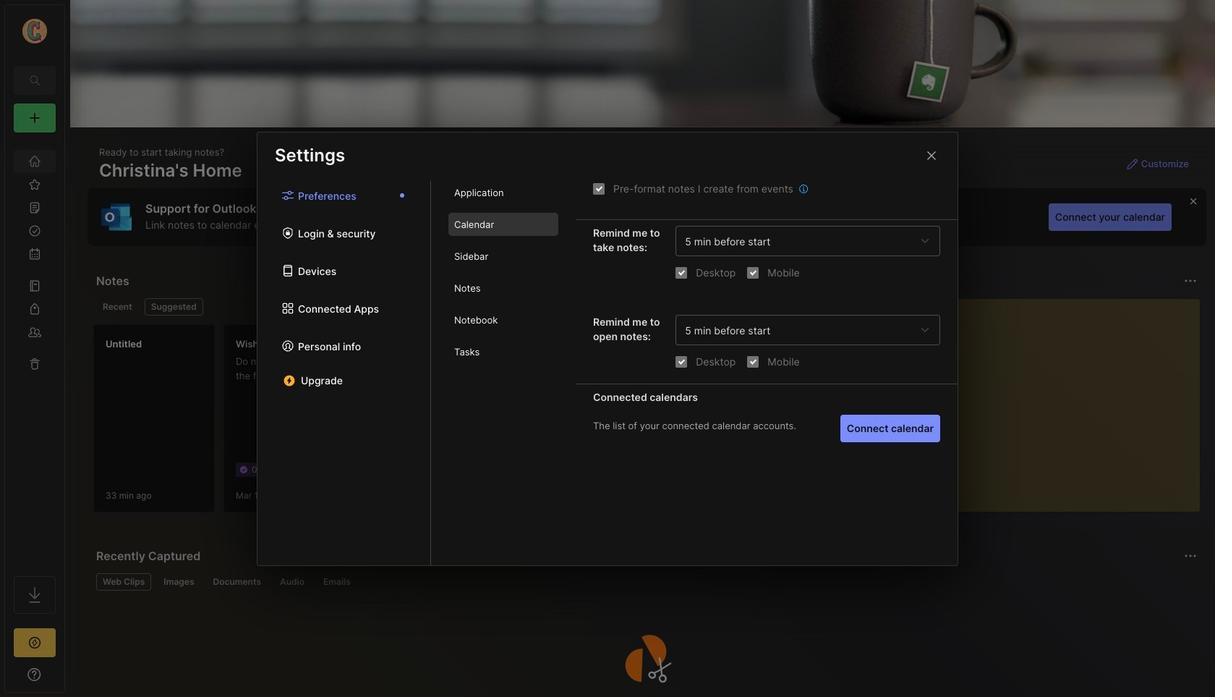 Task type: describe. For each thing, give the bounding box(es) containing it.
main element
[[0, 0, 69, 697]]

upgrade image
[[26, 634, 43, 651]]

Remind me to take notes: field
[[676, 226, 941, 256]]

home image
[[28, 154, 42, 169]]

edit search image
[[26, 72, 43, 89]]

Start writing… text field
[[856, 299, 1200, 500]]

tree inside main element
[[5, 141, 64, 563]]



Task type: locate. For each thing, give the bounding box(es) containing it.
Remind me to open notes: field
[[676, 315, 941, 345]]

Remind me to open notes: text field
[[686, 324, 916, 336]]

None checkbox
[[594, 183, 605, 194], [748, 267, 760, 278], [594, 183, 605, 194], [748, 267, 760, 278]]

close image
[[924, 147, 941, 164]]

row group
[[93, 324, 1136, 521]]

tab list
[[258, 181, 431, 565], [431, 181, 576, 565], [96, 298, 821, 316], [96, 573, 1196, 591]]

tree
[[5, 141, 64, 563]]

tab
[[449, 181, 559, 204], [449, 213, 559, 236], [449, 245, 559, 268], [449, 276, 559, 300], [96, 298, 139, 316], [145, 298, 203, 316], [449, 308, 559, 331], [449, 340, 559, 363], [96, 573, 152, 591], [157, 573, 201, 591], [207, 573, 268, 591], [274, 573, 311, 591], [317, 573, 357, 591]]

Remind me to take notes: text field
[[686, 235, 916, 247]]

None checkbox
[[676, 267, 688, 278], [676, 356, 688, 367], [748, 356, 760, 367], [676, 267, 688, 278], [676, 356, 688, 367], [748, 356, 760, 367]]



Task type: vqa. For each thing, say whether or not it's contained in the screenshot.
group within tree
no



